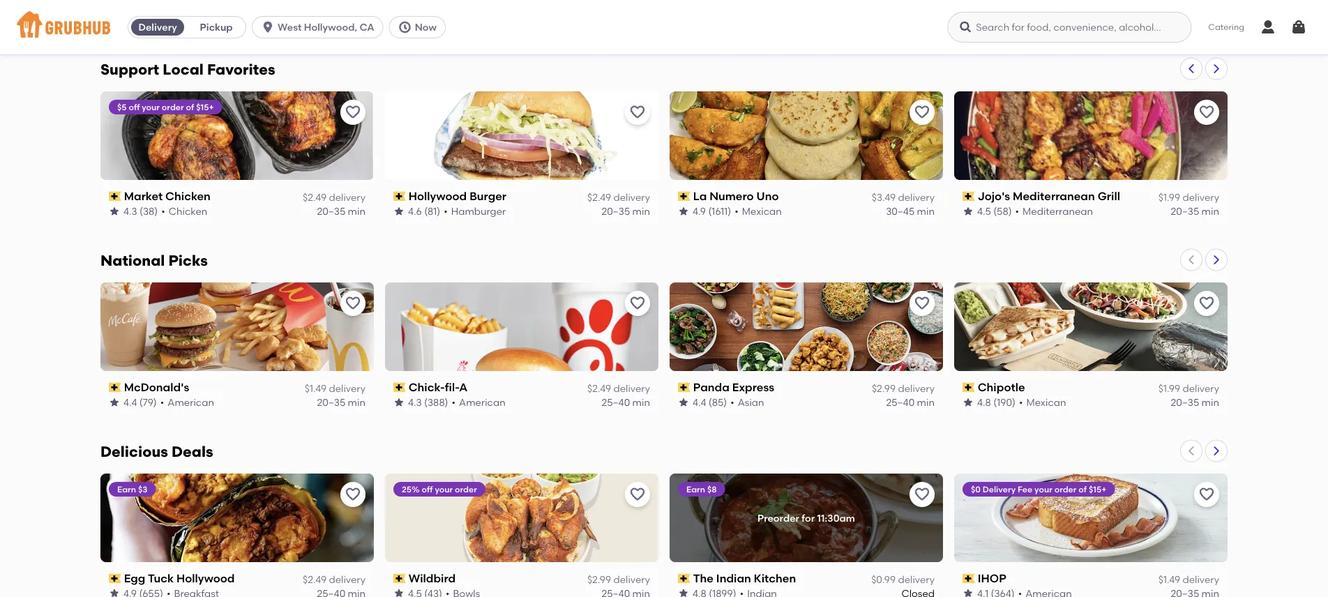 Task type: describe. For each thing, give the bounding box(es) containing it.
• mediterranean
[[1015, 205, 1093, 217]]

la
[[693, 189, 707, 203]]

30–45
[[886, 205, 915, 217]]

jojo's mediterranean grill logo image
[[954, 91, 1228, 180]]

20–35 min for hollywood burger
[[602, 205, 650, 217]]

save this restaurant image for chipotle
[[1199, 295, 1215, 312]]

min for chick-fil-a
[[632, 396, 650, 408]]

picks
[[168, 252, 208, 269]]

save this restaurant image for wildbird
[[629, 486, 646, 503]]

earn for the indian kitchen
[[686, 484, 705, 494]]

• american for mcdonald's
[[160, 396, 214, 408]]

save this restaurant image for ihop
[[1199, 486, 1215, 503]]

1 vertical spatial delivery
[[983, 484, 1016, 494]]

$2.49 for market chicken
[[303, 191, 327, 203]]

delivery for wildbird
[[614, 573, 650, 585]]

uno
[[757, 189, 779, 203]]

20–35 min for chipotle
[[1171, 396, 1219, 408]]

egg tuck hollywood
[[124, 571, 235, 585]]

chipotle logo image
[[954, 282, 1228, 371]]

now
[[415, 21, 437, 33]]

$2.49 delivery for chick-fil-a
[[587, 382, 650, 394]]

• for mcdonald's
[[160, 396, 164, 408]]

delivery for ihop
[[1183, 573, 1219, 585]]

svg image inside west hollywood, ca button
[[261, 20, 275, 34]]

4.3 (38)
[[123, 205, 158, 217]]

your for market chicken
[[142, 102, 160, 112]]

(190)
[[994, 396, 1016, 408]]

a
[[459, 380, 468, 394]]

2 horizontal spatial order
[[1055, 484, 1077, 494]]

$0.99 delivery
[[871, 573, 935, 585]]

20–35 for market chicken
[[317, 205, 346, 217]]

market chicken
[[124, 189, 211, 203]]

mediterranean for jojo's
[[1013, 189, 1095, 203]]

jojo's
[[978, 189, 1010, 203]]

1 horizontal spatial (85)
[[993, 14, 1012, 26]]

mediterranean for •
[[1023, 205, 1093, 217]]

west hollywood, ca
[[278, 21, 374, 33]]

national picks
[[100, 252, 208, 269]]

grill
[[1098, 189, 1120, 203]]

(81)
[[424, 205, 440, 217]]

1 horizontal spatial $15+
[[1089, 484, 1107, 494]]

min for la numero uno
[[917, 205, 935, 217]]

catering
[[1209, 22, 1245, 32]]

chicken for • chicken
[[169, 205, 207, 217]]

delicious deals
[[100, 443, 213, 460]]

4.9 (1611)
[[693, 205, 731, 217]]

order for market chicken
[[162, 102, 184, 112]]

$5
[[117, 102, 127, 112]]

$2.49 for egg tuck hollywood
[[303, 573, 327, 585]]

• chicken
[[161, 205, 207, 217]]

earn $3
[[117, 484, 147, 494]]

american for mcdonald's
[[168, 396, 214, 408]]

$2.99 delivery for panda express
[[872, 382, 935, 394]]

catering button
[[1199, 11, 1254, 43]]

1 horizontal spatial hollywood
[[409, 189, 467, 203]]

earn $8
[[686, 484, 717, 494]]

2 4.4 (79) from the top
[[123, 396, 157, 408]]

for
[[802, 512, 815, 523]]

$2.99 for wildbird
[[587, 573, 611, 585]]

caret right icon image for national picks
[[1211, 254, 1222, 265]]

0 vertical spatial $15+
[[196, 102, 214, 112]]

panda
[[693, 380, 730, 394]]

market chicken logo image
[[100, 91, 374, 180]]

4.8
[[977, 396, 991, 408]]

favorites
[[207, 60, 275, 78]]

subscription pass image for hollywood burger
[[393, 191, 406, 201]]

4.5
[[977, 205, 991, 217]]

pickup
[[200, 21, 233, 33]]

• hamburger
[[444, 205, 506, 217]]

west
[[278, 21, 302, 33]]

star icon image for wildbird
[[393, 588, 405, 597]]

caret right icon image for support local favorites
[[1211, 63, 1222, 74]]

deals
[[172, 443, 213, 460]]

$0
[[971, 484, 981, 494]]

$2.99 delivery for wildbird
[[587, 573, 650, 585]]

american for chick-fil-a
[[459, 396, 506, 408]]

Search for food, convenience, alcohol... search field
[[948, 12, 1192, 43]]

wildbird
[[409, 571, 456, 585]]

1 horizontal spatial svg image
[[1260, 19, 1277, 36]]

local
[[163, 60, 204, 78]]

save this restaurant image for jojo's mediterranean grill
[[1199, 104, 1215, 120]]

$0.99
[[871, 573, 896, 585]]

hamburger
[[451, 205, 506, 217]]

(58)
[[994, 205, 1012, 217]]

subscription pass image for chick-fil-a
[[393, 382, 406, 392]]

25% off your order
[[402, 484, 477, 494]]

• mexican for la numero uno
[[735, 205, 782, 217]]

support
[[100, 60, 159, 78]]

$0 delivery fee your order of $15+
[[971, 484, 1107, 494]]

save this restaurant image for la numero uno
[[914, 104, 931, 120]]

star icon image for panda express
[[678, 396, 689, 408]]

la numero uno logo image
[[670, 91, 943, 180]]

fee
[[1018, 484, 1033, 494]]

hollywood,
[[304, 21, 357, 33]]

preorder for 11:30am
[[758, 512, 855, 523]]

ihop logo image
[[954, 473, 1228, 562]]

• mexican for chipotle
[[1019, 396, 1066, 408]]

star icon image for chick-fil-a
[[393, 396, 405, 408]]

2 (79) from the top
[[139, 396, 157, 408]]

2 horizontal spatial your
[[1035, 484, 1053, 494]]

$3.49
[[872, 191, 896, 203]]

4.5 (58)
[[977, 205, 1012, 217]]

the
[[693, 571, 714, 585]]

egg
[[124, 571, 145, 585]]

chick-
[[409, 380, 445, 394]]

• for market chicken
[[161, 205, 165, 217]]

tuck
[[148, 571, 174, 585]]

mexican for chipotle
[[1027, 396, 1066, 408]]

order for wildbird
[[455, 484, 477, 494]]

delivery for jojo's mediterranean grill
[[1183, 191, 1219, 203]]

2 horizontal spatial svg image
[[1291, 19, 1307, 36]]

4.9
[[693, 205, 706, 217]]

20–35 min for market chicken
[[317, 205, 366, 217]]

0 vertical spatial 4.3
[[408, 14, 422, 26]]

save this restaurant image for chick-fil-a
[[629, 295, 646, 312]]

$2.49 for hollywood burger
[[587, 191, 611, 203]]

mcdonald's
[[124, 380, 189, 394]]

• american for chick-fil-a
[[452, 396, 506, 408]]

chipotle
[[978, 380, 1025, 394]]

min for chipotle
[[1202, 396, 1219, 408]]

pickup button
[[187, 16, 246, 38]]

delivery for market chicken
[[329, 191, 366, 203]]

$2.49 for chick-fil-a
[[587, 382, 611, 394]]

2 (388) from the top
[[424, 396, 448, 408]]

25%
[[402, 484, 420, 494]]

delivery for chick-fil-a
[[614, 382, 650, 394]]

2 horizontal spatial 25–40 min
[[1171, 14, 1219, 26]]

0 horizontal spatial (85)
[[709, 396, 727, 408]]

star icon image for jojo's mediterranean grill
[[963, 205, 974, 217]]

ca
[[360, 21, 374, 33]]

caret left icon image for support local favorites
[[1186, 63, 1197, 74]]

your for wildbird
[[435, 484, 453, 494]]

• american up support local favorites
[[160, 14, 214, 26]]

0 vertical spatial 4.4 (85)
[[977, 14, 1012, 26]]



Task type: vqa. For each thing, say whether or not it's contained in the screenshot.


Task type: locate. For each thing, give the bounding box(es) containing it.
min for mcdonald's
[[348, 396, 366, 408]]

subscription pass image
[[109, 191, 121, 201], [678, 191, 690, 201], [963, 191, 975, 201], [393, 382, 406, 392], [109, 573, 121, 583]]

20–35 for jojo's mediterranean grill
[[1171, 205, 1199, 217]]

$2.99
[[872, 382, 896, 394], [587, 573, 611, 585]]

the indian kitchen
[[693, 571, 796, 585]]

subscription pass image
[[393, 191, 406, 201], [109, 382, 121, 392], [678, 382, 690, 392], [963, 382, 975, 392], [393, 573, 406, 583], [678, 573, 690, 583], [963, 573, 975, 583]]

delivery for egg tuck hollywood
[[329, 573, 366, 585]]

1 vertical spatial hollywood
[[176, 571, 235, 585]]

• for hollywood burger
[[444, 205, 448, 217]]

1 horizontal spatial off
[[422, 484, 433, 494]]

1 vertical spatial mexican
[[1027, 396, 1066, 408]]

subscription pass image for wildbird
[[393, 573, 406, 583]]

1 vertical spatial asian
[[738, 396, 764, 408]]

delivery right $0
[[983, 484, 1016, 494]]

• mexican
[[735, 205, 782, 217], [1019, 396, 1066, 408]]

1 horizontal spatial $1.49
[[1159, 573, 1180, 585]]

• for la numero uno
[[735, 205, 739, 217]]

4.4 (85)
[[977, 14, 1012, 26], [693, 396, 727, 408]]

$15+
[[196, 102, 214, 112], [1089, 484, 1107, 494]]

chicken down market chicken
[[169, 205, 207, 217]]

20–35 min for jojo's mediterranean grill
[[1171, 205, 1219, 217]]

4.6
[[408, 205, 422, 217]]

$8
[[707, 484, 717, 494]]

$1.49 delivery for mcdonald's
[[305, 382, 366, 394]]

1 vertical spatial (79)
[[139, 396, 157, 408]]

1 (79) from the top
[[139, 14, 157, 26]]

subscription pass image left market
[[109, 191, 121, 201]]

chicken for market chicken
[[165, 189, 211, 203]]

delivery button
[[128, 16, 187, 38]]

• asian
[[1015, 14, 1049, 26], [731, 396, 764, 408]]

1 vertical spatial (388)
[[424, 396, 448, 408]]

egg tuck hollywood logo image
[[100, 473, 374, 562]]

1 vertical spatial 4.4 (79)
[[123, 396, 157, 408]]

delivery for panda express
[[898, 382, 935, 394]]

earn for egg tuck hollywood
[[117, 484, 136, 494]]

1 vertical spatial (85)
[[709, 396, 727, 408]]

(1611)
[[708, 205, 731, 217]]

$2.49 delivery for market chicken
[[303, 191, 366, 203]]

mexican right (190) at the right bottom of the page
[[1027, 396, 1066, 408]]

0 horizontal spatial earn
[[117, 484, 136, 494]]

0 vertical spatial $1.49
[[305, 382, 327, 394]]

delivery for the indian kitchen
[[898, 573, 935, 585]]

wildbird logo image
[[385, 473, 659, 562]]

preorder
[[758, 512, 799, 523]]

(79)
[[139, 14, 157, 26], [139, 396, 157, 408]]

off for wildbird
[[422, 484, 433, 494]]

of
[[186, 102, 194, 112], [1079, 484, 1087, 494]]

1 horizontal spatial svg image
[[959, 20, 973, 34]]

1 $1.99 delivery from the top
[[1159, 191, 1219, 203]]

0 vertical spatial $2.99 delivery
[[872, 382, 935, 394]]

delivery for hollywood burger
[[614, 191, 650, 203]]

3 caret right icon image from the top
[[1211, 445, 1222, 457]]

0 vertical spatial 4.4 (79)
[[123, 14, 157, 26]]

min for jojo's mediterranean grill
[[1202, 205, 1219, 217]]

delicious
[[100, 443, 168, 460]]

mediterranean up • mediterranean
[[1013, 189, 1095, 203]]

0 horizontal spatial svg image
[[261, 20, 275, 34]]

2 caret left icon image from the top
[[1186, 254, 1197, 265]]

asian
[[1023, 14, 1049, 26], [738, 396, 764, 408]]

1 horizontal spatial mexican
[[1027, 396, 1066, 408]]

3 caret left icon image from the top
[[1186, 445, 1197, 457]]

0 vertical spatial of
[[186, 102, 194, 112]]

express
[[732, 380, 774, 394]]

1 $1.99 from the top
[[1159, 191, 1180, 203]]

0 horizontal spatial asian
[[738, 396, 764, 408]]

4.3
[[408, 14, 422, 26], [123, 205, 137, 217], [408, 396, 422, 408]]

0 vertical spatial off
[[129, 102, 140, 112]]

$5 off your order of $15+
[[117, 102, 214, 112]]

4.3 for market chicken
[[123, 205, 137, 217]]

4.3 (388) down the chick-
[[408, 396, 448, 408]]

20–35 for chipotle
[[1171, 396, 1199, 408]]

1 vertical spatial mediterranean
[[1023, 205, 1093, 217]]

$1.99 delivery for support local favorites
[[1159, 191, 1219, 203]]

chick-fil-a
[[409, 380, 468, 394]]

delivery up local
[[138, 21, 177, 33]]

now button
[[389, 16, 451, 38]]

la numero uno
[[693, 189, 779, 203]]

mediterranean down jojo's mediterranean grill
[[1023, 205, 1093, 217]]

chick-fil-a logo image
[[385, 282, 659, 371]]

1 vertical spatial • mexican
[[1019, 396, 1066, 408]]

0 vertical spatial $1.49 delivery
[[305, 382, 366, 394]]

• american down a at the bottom left of page
[[452, 396, 506, 408]]

$3
[[138, 484, 147, 494]]

save this restaurant image for hollywood burger
[[629, 104, 646, 120]]

(388) right 'ca'
[[424, 14, 448, 26]]

0 vertical spatial (388)
[[424, 14, 448, 26]]

2 vertical spatial caret right icon image
[[1211, 445, 1222, 457]]

1 vertical spatial $15+
[[1089, 484, 1107, 494]]

0 vertical spatial asian
[[1023, 14, 1049, 26]]

subscription pass image left wildbird
[[393, 573, 406, 583]]

subscription pass image for la numero uno
[[678, 191, 690, 201]]

$2.49 delivery for hollywood burger
[[587, 191, 650, 203]]

your right $5
[[142, 102, 160, 112]]

1 4.3 (388) from the top
[[408, 14, 448, 26]]

west hollywood, ca button
[[252, 16, 389, 38]]

1 4.4 (79) from the top
[[123, 14, 157, 26]]

support local favorites
[[100, 60, 275, 78]]

0 vertical spatial mexican
[[742, 205, 782, 217]]

1 horizontal spatial asian
[[1023, 14, 1049, 26]]

$1.49 delivery for ihop
[[1159, 573, 1219, 585]]

svg image
[[1291, 19, 1307, 36], [261, 20, 275, 34], [959, 20, 973, 34]]

min for market chicken
[[348, 205, 366, 217]]

0 horizontal spatial delivery
[[138, 21, 177, 33]]

0 horizontal spatial $2.99
[[587, 573, 611, 585]]

off
[[129, 102, 140, 112], [422, 484, 433, 494]]

svg image inside now "button"
[[398, 20, 412, 34]]

4.3 (388) right 'ca'
[[408, 14, 448, 26]]

mexican for la numero uno
[[742, 205, 782, 217]]

(388)
[[424, 14, 448, 26], [424, 396, 448, 408]]

earn left $3
[[117, 484, 136, 494]]

• american
[[160, 14, 214, 26], [160, 396, 214, 408], [452, 396, 506, 408]]

1 vertical spatial chicken
[[169, 205, 207, 217]]

subscription pass image left mcdonald's on the left bottom
[[109, 382, 121, 392]]

of down support local favorites
[[186, 102, 194, 112]]

0 vertical spatial (79)
[[139, 14, 157, 26]]

earn
[[117, 484, 136, 494], [686, 484, 705, 494]]

1 horizontal spatial order
[[455, 484, 477, 494]]

20–35
[[317, 14, 346, 26], [317, 205, 346, 217], [602, 205, 630, 217], [1171, 205, 1199, 217], [317, 396, 346, 408], [1171, 396, 1199, 408]]

0 horizontal spatial $1.49 delivery
[[305, 382, 366, 394]]

1 vertical spatial $2.99
[[587, 573, 611, 585]]

subscription pass image left the la
[[678, 191, 690, 201]]

numero
[[710, 189, 754, 203]]

0 horizontal spatial $2.99 delivery
[[587, 573, 650, 585]]

$2.49 delivery for egg tuck hollywood
[[303, 573, 366, 585]]

1 caret left icon image from the top
[[1186, 63, 1197, 74]]

off for market chicken
[[129, 102, 140, 112]]

delivery for la numero uno
[[898, 191, 935, 203]]

star icon image for hollywood burger
[[393, 205, 405, 217]]

4.3 down the chick-
[[408, 396, 422, 408]]

star icon image for la numero uno
[[678, 205, 689, 217]]

subscription pass image left chipotle
[[963, 382, 975, 392]]

subscription pass image for mcdonald's
[[109, 382, 121, 392]]

of right fee
[[1079, 484, 1087, 494]]

order down local
[[162, 102, 184, 112]]

4.3 right 'ca'
[[408, 14, 422, 26]]

30–45 min
[[886, 205, 935, 217]]

min for hollywood burger
[[632, 205, 650, 217]]

hollywood up '(81)'
[[409, 189, 467, 203]]

subscription pass image left the
[[678, 573, 690, 583]]

1 vertical spatial $1.99
[[1159, 382, 1180, 394]]

(388) down the chick-fil-a
[[424, 396, 448, 408]]

delivery for mcdonald's
[[329, 382, 366, 394]]

0 horizontal spatial $1.49
[[305, 382, 327, 394]]

1 horizontal spatial earn
[[686, 484, 705, 494]]

hollywood right tuck
[[176, 571, 235, 585]]

jojo's mediterranean grill
[[978, 189, 1120, 203]]

1 (388) from the top
[[424, 14, 448, 26]]

25–40 min for chick-fil-a
[[602, 396, 650, 408]]

2 earn from the left
[[686, 484, 705, 494]]

$2.49
[[303, 191, 327, 203], [587, 191, 611, 203], [587, 382, 611, 394], [303, 573, 327, 585]]

4.8 (190)
[[977, 396, 1016, 408]]

subscription pass image for egg tuck hollywood
[[109, 573, 121, 583]]

0 vertical spatial delivery
[[138, 21, 177, 33]]

svg image right catering button
[[1260, 19, 1277, 36]]

subscription pass image for market chicken
[[109, 191, 121, 201]]

chicken
[[165, 189, 211, 203], [169, 205, 207, 217]]

4.3 left (38)
[[123, 205, 137, 217]]

4.4 (79) up support
[[123, 14, 157, 26]]

4.4 (79) down mcdonald's on the left bottom
[[123, 396, 157, 408]]

chicken up • chicken
[[165, 189, 211, 203]]

caret left icon image
[[1186, 63, 1197, 74], [1186, 254, 1197, 265], [1186, 445, 1197, 457]]

25–40 min
[[1171, 14, 1219, 26], [602, 396, 650, 408], [886, 396, 935, 408]]

min
[[348, 14, 366, 26], [1202, 14, 1219, 26], [348, 205, 366, 217], [632, 205, 650, 217], [917, 205, 935, 217], [1202, 205, 1219, 217], [348, 396, 366, 408], [632, 396, 650, 408], [917, 396, 935, 408], [1202, 396, 1219, 408]]

subscription pass image left egg
[[109, 573, 121, 583]]

1 horizontal spatial • asian
[[1015, 14, 1049, 26]]

1 horizontal spatial delivery
[[983, 484, 1016, 494]]

american
[[168, 14, 214, 26], [168, 396, 214, 408], [459, 396, 506, 408]]

subscription pass image left hollywood burger
[[393, 191, 406, 201]]

• mexican right (190) at the right bottom of the page
[[1019, 396, 1066, 408]]

1 vertical spatial $2.99 delivery
[[587, 573, 650, 585]]

20–35 for mcdonald's
[[317, 396, 346, 408]]

0 vertical spatial chicken
[[165, 189, 211, 203]]

2 4.3 (388) from the top
[[408, 396, 448, 408]]

$1.49 for ihop
[[1159, 573, 1180, 585]]

earn left $8
[[686, 484, 705, 494]]

1 vertical spatial $1.49 delivery
[[1159, 573, 1219, 585]]

0 horizontal spatial off
[[129, 102, 140, 112]]

0 horizontal spatial your
[[142, 102, 160, 112]]

star icon image for market chicken
[[109, 205, 120, 217]]

$3.49 delivery
[[872, 191, 935, 203]]

0 vertical spatial 4.3 (388)
[[408, 14, 448, 26]]

• american down mcdonald's on the left bottom
[[160, 396, 214, 408]]

star icon image for egg tuck hollywood
[[109, 588, 120, 597]]

1 vertical spatial $1.49
[[1159, 573, 1180, 585]]

• for chick-fil-a
[[452, 396, 456, 408]]

off right $5
[[129, 102, 140, 112]]

1 vertical spatial caret left icon image
[[1186, 254, 1197, 265]]

4.3 (388)
[[408, 14, 448, 26], [408, 396, 448, 408]]

20–35 for hollywood burger
[[602, 205, 630, 217]]

1 earn from the left
[[117, 484, 136, 494]]

(38)
[[140, 205, 158, 217]]

0 horizontal spatial of
[[186, 102, 194, 112]]

2 vertical spatial caret left icon image
[[1186, 445, 1197, 457]]

0 vertical spatial hollywood
[[409, 189, 467, 203]]

1 horizontal spatial $2.99
[[872, 382, 896, 394]]

0 horizontal spatial mexican
[[742, 205, 782, 217]]

$1.99 for support local favorites
[[1159, 191, 1180, 203]]

2 caret right icon image from the top
[[1211, 254, 1222, 265]]

mexican
[[742, 205, 782, 217], [1027, 396, 1066, 408]]

0 horizontal spatial 25–40 min
[[602, 396, 650, 408]]

0 horizontal spatial svg image
[[398, 20, 412, 34]]

american down a at the bottom left of page
[[459, 396, 506, 408]]

1 horizontal spatial your
[[435, 484, 453, 494]]

20–35 min for mcdonald's
[[317, 396, 366, 408]]

caret left icon image for national picks
[[1186, 254, 1197, 265]]

$1.99 for national picks
[[1159, 382, 1180, 394]]

2 vertical spatial 4.3
[[408, 396, 422, 408]]

hollywood burger  logo image
[[385, 91, 659, 180]]

0 vertical spatial mediterranean
[[1013, 189, 1095, 203]]

your right the 25%
[[435, 484, 453, 494]]

delivery
[[329, 191, 366, 203], [614, 191, 650, 203], [898, 191, 935, 203], [1183, 191, 1219, 203], [329, 382, 366, 394], [614, 382, 650, 394], [898, 382, 935, 394], [1183, 382, 1219, 394], [329, 573, 366, 585], [614, 573, 650, 585], [898, 573, 935, 585], [1183, 573, 1219, 585]]

1 vertical spatial of
[[1079, 484, 1087, 494]]

mexican down uno
[[742, 205, 782, 217]]

$2.49 delivery
[[303, 191, 366, 203], [587, 191, 650, 203], [587, 382, 650, 394], [303, 573, 366, 585]]

save this restaurant image
[[345, 104, 361, 120], [629, 104, 646, 120], [914, 104, 931, 120], [1199, 104, 1215, 120], [629, 295, 646, 312], [1199, 295, 1215, 312], [345, 486, 361, 503]]

min for panda express
[[917, 396, 935, 408]]

american up support local favorites
[[168, 14, 214, 26]]

save this restaurant image
[[345, 295, 361, 312], [914, 295, 931, 312], [629, 486, 646, 503], [914, 486, 931, 503], [1199, 486, 1215, 503]]

$1.49
[[305, 382, 327, 394], [1159, 573, 1180, 585]]

0 vertical spatial caret right icon image
[[1211, 63, 1222, 74]]

(85)
[[993, 14, 1012, 26], [709, 396, 727, 408]]

1 vertical spatial caret right icon image
[[1211, 254, 1222, 265]]

your right fee
[[1035, 484, 1053, 494]]

0 vertical spatial • mexican
[[735, 205, 782, 217]]

0 vertical spatial • asian
[[1015, 14, 1049, 26]]

0 horizontal spatial order
[[162, 102, 184, 112]]

subscription pass image left panda
[[678, 382, 690, 392]]

2 horizontal spatial 25–40
[[1171, 14, 1199, 26]]

2 $1.99 delivery from the top
[[1159, 382, 1219, 394]]

1 vertical spatial 4.3 (388)
[[408, 396, 448, 408]]

25–40 min for panda express
[[886, 396, 935, 408]]

1 vertical spatial off
[[422, 484, 433, 494]]

(79) up support
[[139, 14, 157, 26]]

star icon image for chipotle
[[963, 396, 974, 408]]

•
[[160, 14, 164, 26], [1015, 14, 1019, 26], [161, 205, 165, 217], [444, 205, 448, 217], [735, 205, 739, 217], [1015, 205, 1019, 217], [160, 396, 164, 408], [452, 396, 456, 408], [731, 396, 734, 408], [1019, 396, 1023, 408]]

1 vertical spatial 4.3
[[123, 205, 137, 217]]

1 horizontal spatial 25–40
[[886, 396, 915, 408]]

save this restaurant image for the indian kitchen
[[914, 486, 931, 503]]

1 horizontal spatial $2.99 delivery
[[872, 382, 935, 394]]

• for panda express
[[731, 396, 734, 408]]

1 horizontal spatial of
[[1079, 484, 1087, 494]]

$1.49 delivery
[[305, 382, 366, 394], [1159, 573, 1219, 585]]

1 vertical spatial • asian
[[731, 396, 764, 408]]

subscription pass image left jojo's
[[963, 191, 975, 201]]

subscription pass image left the chick-
[[393, 382, 406, 392]]

1 vertical spatial $1.99 delivery
[[1159, 382, 1219, 394]]

ihop
[[978, 571, 1007, 585]]

svg image
[[1260, 19, 1277, 36], [398, 20, 412, 34]]

0 horizontal spatial 25–40
[[602, 396, 630, 408]]

subscription pass image for ihop
[[963, 573, 975, 583]]

main navigation navigation
[[0, 0, 1328, 54]]

delivery for chipotle
[[1183, 382, 1219, 394]]

1 horizontal spatial • mexican
[[1019, 396, 1066, 408]]

delivery
[[138, 21, 177, 33], [983, 484, 1016, 494]]

star icon image
[[109, 14, 120, 25], [393, 14, 405, 25], [963, 14, 974, 25], [109, 205, 120, 217], [393, 205, 405, 217], [678, 205, 689, 217], [963, 205, 974, 217], [109, 396, 120, 408], [393, 396, 405, 408], [678, 396, 689, 408], [963, 396, 974, 408], [109, 588, 120, 597], [393, 588, 405, 597], [678, 588, 689, 597], [963, 588, 974, 597]]

caret right icon image
[[1211, 63, 1222, 74], [1211, 254, 1222, 265], [1211, 445, 1222, 457]]

11:30am
[[817, 512, 855, 523]]

subscription pass image for chipotle
[[963, 382, 975, 392]]

subscription pass image left the ihop
[[963, 573, 975, 583]]

1 horizontal spatial $1.49 delivery
[[1159, 573, 1219, 585]]

delivery inside button
[[138, 21, 177, 33]]

fil-
[[445, 380, 459, 394]]

20–35 min
[[317, 14, 366, 26], [317, 205, 366, 217], [602, 205, 650, 217], [1171, 205, 1219, 217], [317, 396, 366, 408], [1171, 396, 1219, 408]]

• for jojo's mediterranean grill
[[1015, 205, 1019, 217]]

indian
[[716, 571, 751, 585]]

$2.99 for panda express
[[872, 382, 896, 394]]

0 horizontal spatial $15+
[[196, 102, 214, 112]]

subscription pass image for panda express
[[678, 382, 690, 392]]

(79) down mcdonald's on the left bottom
[[139, 396, 157, 408]]

0 horizontal spatial hollywood
[[176, 571, 235, 585]]

4.3 for chick-fil-a
[[408, 396, 422, 408]]

caret left icon image for delicious deals
[[1186, 445, 1197, 457]]

svg image left now
[[398, 20, 412, 34]]

panda express
[[693, 380, 774, 394]]

mcdonald's logo image
[[100, 282, 374, 371]]

american down mcdonald's on the left bottom
[[168, 396, 214, 408]]

0 horizontal spatial • mexican
[[735, 205, 782, 217]]

4.6 (81)
[[408, 205, 440, 217]]

0 vertical spatial $2.99
[[872, 382, 896, 394]]

$1.49 for mcdonald's
[[305, 382, 327, 394]]

star icon image for mcdonald's
[[109, 396, 120, 408]]

kitchen
[[754, 571, 796, 585]]

1 horizontal spatial 25–40 min
[[886, 396, 935, 408]]

2 $1.99 from the top
[[1159, 382, 1180, 394]]

0 vertical spatial $1.99
[[1159, 191, 1180, 203]]

national
[[100, 252, 165, 269]]

• for chipotle
[[1019, 396, 1023, 408]]

• mexican down uno
[[735, 205, 782, 217]]

0 horizontal spatial • asian
[[731, 396, 764, 408]]

1 caret right icon image from the top
[[1211, 63, 1222, 74]]

subscription pass image for jojo's mediterranean grill
[[963, 191, 975, 201]]

order right fee
[[1055, 484, 1077, 494]]

burger
[[470, 189, 507, 203]]

0 horizontal spatial 4.4 (85)
[[693, 396, 727, 408]]

off right the 25%
[[422, 484, 433, 494]]

4.4 (79)
[[123, 14, 157, 26], [123, 396, 157, 408]]

mediterranean
[[1013, 189, 1095, 203], [1023, 205, 1093, 217]]

hollywood burger
[[409, 189, 507, 203]]

panda express logo image
[[670, 282, 943, 371]]

market
[[124, 189, 163, 203]]

1 horizontal spatial 4.4 (85)
[[977, 14, 1012, 26]]

1 vertical spatial 4.4 (85)
[[693, 396, 727, 408]]

25–40 for panda express
[[886, 396, 915, 408]]

order right the 25%
[[455, 484, 477, 494]]

0 vertical spatial $1.99 delivery
[[1159, 191, 1219, 203]]



